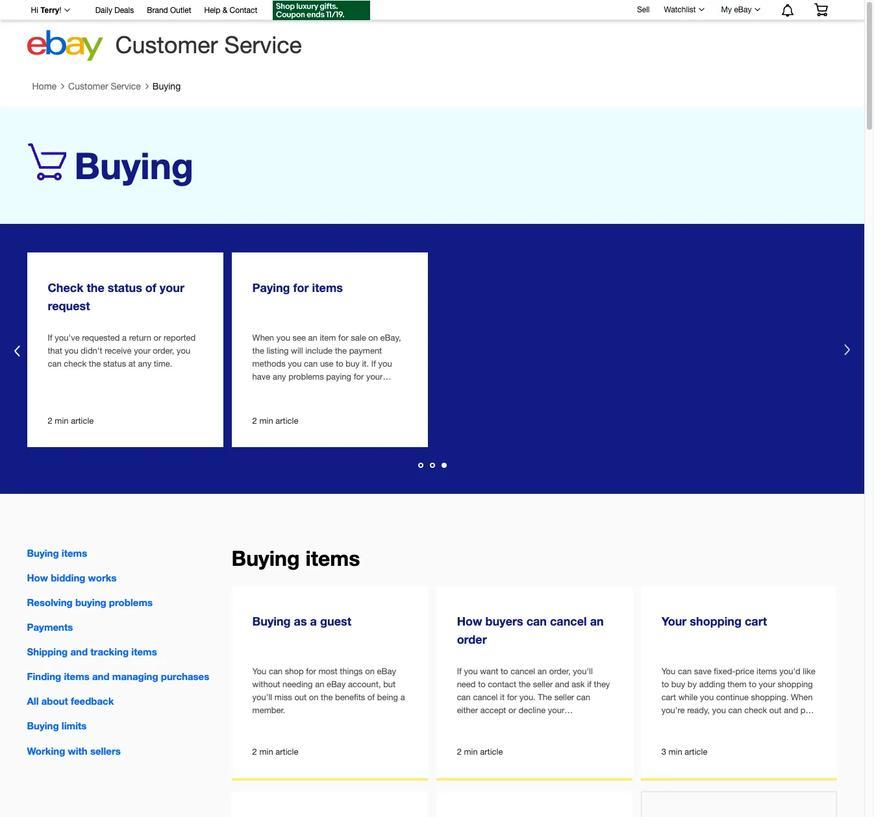 Task type: vqa. For each thing, say whether or not it's contained in the screenshot.
the right When
yes



Task type: locate. For each thing, give the bounding box(es) containing it.
home link
[[32, 81, 57, 92]]

min for paying for items
[[259, 416, 273, 426]]

and left pay
[[784, 706, 798, 716]]

problems down works
[[109, 597, 153, 609]]

the right check
[[87, 281, 104, 295]]

you
[[276, 333, 290, 343], [65, 346, 78, 356], [177, 346, 190, 356], [288, 359, 302, 369], [378, 359, 392, 369], [464, 667, 478, 677], [700, 693, 714, 703], [712, 706, 726, 716]]

1 vertical spatial check
[[745, 706, 767, 716]]

time.
[[154, 359, 172, 369]]

check inside you can save fixed-price items you'd like to buy by adding them to your shopping cart while you continue shopping. when you're ready, you can check out and pay for multiple items in one go.
[[745, 706, 767, 716]]

order
[[457, 633, 487, 647]]

and left tracking
[[70, 646, 88, 658]]

items
[[312, 281, 343, 295], [306, 546, 360, 571], [62, 548, 87, 559], [131, 646, 157, 658], [757, 667, 777, 677], [64, 671, 90, 683], [706, 719, 727, 729]]

2 vertical spatial a
[[401, 693, 405, 703]]

when
[[252, 333, 274, 343], [791, 693, 813, 703]]

0 horizontal spatial any
[[138, 359, 151, 369]]

account,
[[348, 680, 381, 690]]

0 horizontal spatial ebay
[[327, 680, 346, 690]]

buy inside when you see an item for sale on ebay, the listing will include the payment methods you can use to buy it. if you have any problems paying for your items, we can help troubleshoot the issue.
[[346, 359, 360, 369]]

you inside you can shop for most things on ebay without needing an ebay account, but you'll miss out on the benefits of being a member.
[[252, 667, 266, 677]]

0 horizontal spatial when
[[252, 333, 274, 343]]

working with sellers link
[[27, 745, 121, 757]]

1 horizontal spatial cancel
[[511, 667, 535, 677]]

1 vertical spatial status
[[103, 359, 126, 369]]

help & contact
[[204, 6, 257, 15]]

article
[[71, 416, 94, 426], [276, 416, 298, 426], [276, 748, 298, 757], [480, 748, 503, 757], [685, 748, 708, 757]]

0 vertical spatial on
[[368, 333, 378, 343]]

1 horizontal spatial a
[[310, 615, 317, 629]]

can down that
[[48, 359, 62, 369]]

the inside check the status of your request
[[87, 281, 104, 295]]

1 horizontal spatial shopping
[[778, 680, 813, 690]]

of inside check the status of your request
[[145, 281, 156, 295]]

ebay up 'but'
[[377, 667, 396, 677]]

your
[[160, 281, 184, 295], [134, 346, 151, 356], [366, 372, 383, 382], [759, 680, 776, 690], [548, 706, 565, 716]]

the up the you.
[[519, 680, 531, 690]]

any right at
[[138, 359, 151, 369]]

1 horizontal spatial when
[[791, 693, 813, 703]]

check inside the if you've requested a return or reported that you didn't receive your order, you can check the status at any time.
[[64, 359, 87, 369]]

0 horizontal spatial how
[[27, 572, 48, 584]]

a right as
[[310, 615, 317, 629]]

being
[[377, 693, 398, 703]]

hi terry !
[[31, 6, 61, 15]]

in
[[729, 719, 736, 729]]

all about feedback link
[[27, 696, 114, 708]]

when up listing
[[252, 333, 274, 343]]

0 vertical spatial any
[[138, 359, 151, 369]]

1 horizontal spatial problems
[[289, 372, 324, 382]]

shopping right your
[[690, 615, 742, 629]]

0 horizontal spatial shopping
[[690, 615, 742, 629]]

you've
[[55, 333, 80, 343]]

outlet
[[170, 6, 191, 15]]

problems inside when you see an item for sale on ebay, the listing will include the payment methods you can use to buy it. if you have any problems paying for your items, we can help troubleshoot the issue.
[[289, 372, 324, 382]]

tracking
[[90, 646, 129, 658]]

2 for how buyers can cancel an order
[[457, 748, 462, 757]]

shopping down you'd
[[778, 680, 813, 690]]

customer down the brand outlet link
[[115, 31, 218, 58]]

brand outlet link
[[147, 4, 191, 18]]

0 horizontal spatial out
[[294, 693, 307, 703]]

0 horizontal spatial if
[[48, 333, 52, 343]]

for inside you can shop for most things on ebay without needing an ebay account, but you'll miss out on the benefits of being a member.
[[306, 667, 316, 677]]

your
[[662, 615, 687, 629]]

daily deals
[[95, 6, 134, 15]]

can inside you can shop for most things on ebay without needing an ebay account, but you'll miss out on the benefits of being a member.
[[269, 667, 283, 677]]

you inside if you want to cancel an order, you'll need to contact the seller and ask if they can cancel it for you. the seller can either accept or decline your cancellation request.
[[464, 667, 478, 677]]

like
[[803, 667, 816, 677]]

1 horizontal spatial of
[[368, 693, 375, 703]]

receive
[[105, 346, 132, 356]]

1 vertical spatial or
[[509, 706, 516, 716]]

1 vertical spatial shopping
[[778, 680, 813, 690]]

1 horizontal spatial service
[[224, 31, 302, 58]]

0 vertical spatial if
[[48, 333, 52, 343]]

0 horizontal spatial cart
[[662, 693, 676, 703]]

1 vertical spatial of
[[368, 693, 375, 703]]

0 vertical spatial or
[[154, 333, 161, 343]]

a up receive
[[122, 333, 127, 343]]

shipping and tracking items
[[27, 646, 157, 658]]

or right return
[[154, 333, 161, 343]]

1 horizontal spatial out
[[770, 706, 782, 716]]

1 vertical spatial seller
[[554, 693, 574, 703]]

or up request.
[[509, 706, 516, 716]]

1 vertical spatial order,
[[549, 667, 571, 677]]

cancel up you'll
[[550, 615, 587, 629]]

you'll
[[252, 693, 272, 703]]

1 vertical spatial customer service
[[68, 81, 141, 92]]

1 horizontal spatial order,
[[549, 667, 571, 677]]

items up all about feedback
[[64, 671, 90, 683]]

we
[[278, 385, 289, 395]]

can down the ask
[[577, 693, 590, 703]]

shipping
[[27, 646, 68, 658]]

cart up the you're
[[662, 693, 676, 703]]

1 you from the left
[[252, 667, 266, 677]]

your down it.
[[366, 372, 383, 382]]

out down shopping.
[[770, 706, 782, 716]]

can right buyers
[[527, 615, 547, 629]]

if right it.
[[371, 359, 376, 369]]

any inside the if you've requested a return or reported that you didn't receive your order, you can check the status at any time.
[[138, 359, 151, 369]]

an up the at the bottom right
[[538, 667, 547, 677]]

service down contact
[[224, 31, 302, 58]]

return
[[129, 333, 151, 343]]

if inside the if you've requested a return or reported that you didn't receive your order, you can check the status at any time.
[[48, 333, 52, 343]]

an up you'll
[[590, 615, 604, 629]]

you
[[252, 667, 266, 677], [662, 667, 676, 677]]

customer right home
[[68, 81, 108, 92]]

check the status of your request
[[48, 281, 184, 313]]

2 horizontal spatial cancel
[[550, 615, 587, 629]]

order, up the "time."
[[153, 346, 174, 356]]

when up pay
[[791, 693, 813, 703]]

the
[[538, 693, 552, 703]]

if inside when you see an item for sale on ebay, the listing will include the payment methods you can use to buy it. if you have any problems paying for your items, we can help troubleshoot the issue.
[[371, 359, 376, 369]]

how
[[27, 572, 48, 584], [457, 615, 482, 629]]

shop
[[285, 667, 304, 677]]

0 vertical spatial how
[[27, 572, 48, 584]]

1 vertical spatial buy
[[671, 680, 685, 690]]

0 vertical spatial ebay
[[734, 5, 752, 14]]

1 horizontal spatial if
[[371, 359, 376, 369]]

how inside how buyers can cancel an order
[[457, 615, 482, 629]]

of down the account,
[[368, 693, 375, 703]]

shopping.
[[751, 693, 789, 703]]

your down the at the bottom right
[[548, 706, 565, 716]]

you left save
[[662, 667, 676, 677]]

any
[[138, 359, 151, 369], [273, 372, 286, 382]]

1 horizontal spatial or
[[509, 706, 516, 716]]

2 vertical spatial ebay
[[327, 680, 346, 690]]

for down the you're
[[662, 719, 672, 729]]

problems up help
[[289, 372, 324, 382]]

your inside the if you've requested a return or reported that you didn't receive your order, you can check the status at any time.
[[134, 346, 151, 356]]

of inside you can shop for most things on ebay without needing an ebay account, but you'll miss out on the benefits of being a member.
[[368, 693, 375, 703]]

article for your shopping cart
[[685, 748, 708, 757]]

brand outlet
[[147, 6, 191, 15]]

buy
[[346, 359, 360, 369], [671, 680, 685, 690]]

if up need
[[457, 667, 462, 677]]

the left "benefits"
[[321, 693, 333, 703]]

or
[[154, 333, 161, 343], [509, 706, 516, 716]]

cancel up accept
[[473, 693, 498, 703]]

2
[[48, 416, 52, 426], [252, 416, 257, 426], [252, 748, 257, 757], [457, 748, 462, 757]]

buying items up as
[[232, 546, 360, 571]]

2 horizontal spatial a
[[401, 693, 405, 703]]

0 horizontal spatial of
[[145, 281, 156, 295]]

if you've requested a return or reported that you didn't receive your order, you can check the status at any time.
[[48, 333, 196, 369]]

save
[[694, 667, 712, 677]]

2 vertical spatial cancel
[[473, 693, 498, 703]]

article for check the status of your request
[[71, 416, 94, 426]]

can
[[48, 359, 62, 369], [304, 359, 318, 369], [291, 385, 305, 395], [527, 615, 547, 629], [269, 667, 283, 677], [678, 667, 692, 677], [457, 693, 471, 703], [577, 693, 590, 703], [728, 706, 742, 716]]

2 horizontal spatial ebay
[[734, 5, 752, 14]]

service inside buying main content
[[111, 81, 141, 92]]

0 vertical spatial order,
[[153, 346, 174, 356]]

1 horizontal spatial seller
[[554, 693, 574, 703]]

when inside you can save fixed-price items you'd like to buy by adding them to your shopping cart while you continue shopping. when you're ready, you can check out and pay for multiple items in one go.
[[791, 693, 813, 703]]

0 horizontal spatial order,
[[153, 346, 174, 356]]

ebay
[[734, 5, 752, 14], [377, 667, 396, 677], [327, 680, 346, 690]]

listing
[[267, 346, 289, 356]]

0 horizontal spatial seller
[[533, 680, 553, 690]]

1 vertical spatial how
[[457, 615, 482, 629]]

you up need
[[464, 667, 478, 677]]

buying items link
[[27, 548, 87, 559]]

0 vertical spatial shopping
[[690, 615, 742, 629]]

them
[[728, 680, 747, 690]]

you up listing
[[276, 333, 290, 343]]

1 vertical spatial when
[[791, 693, 813, 703]]

!
[[59, 6, 61, 15]]

0 horizontal spatial a
[[122, 333, 127, 343]]

the inside you can shop for most things on ebay without needing an ebay account, but you'll miss out on the benefits of being a member.
[[321, 693, 333, 703]]

an inside how buyers can cancel an order
[[590, 615, 604, 629]]

0 vertical spatial of
[[145, 281, 156, 295]]

1 vertical spatial cancel
[[511, 667, 535, 677]]

cancel up contact
[[511, 667, 535, 677]]

customer service inside buying main content
[[68, 81, 141, 92]]

for left sale
[[338, 333, 349, 343]]

buying limits link
[[27, 721, 87, 732]]

if up that
[[48, 333, 52, 343]]

works
[[88, 572, 117, 584]]

customer service right home link
[[68, 81, 141, 92]]

check up go. at the right of page
[[745, 706, 767, 716]]

min
[[55, 416, 69, 426], [259, 416, 273, 426], [259, 748, 273, 757], [464, 748, 478, 757], [669, 748, 682, 757]]

all
[[27, 696, 39, 708]]

0 horizontal spatial buying items
[[27, 548, 87, 559]]

the down didn't
[[89, 359, 101, 369]]

1 vertical spatial ebay
[[377, 667, 396, 677]]

0 vertical spatial check
[[64, 359, 87, 369]]

for right it
[[507, 693, 517, 703]]

an down most
[[315, 680, 324, 690]]

you inside you can save fixed-price items you'd like to buy by adding them to your shopping cart while you continue shopping. when you're ready, you can check out and pay for multiple items in one go.
[[662, 667, 676, 677]]

feedback
[[71, 696, 114, 708]]

buying link
[[153, 81, 181, 92]]

go.
[[754, 719, 766, 729]]

for right shop
[[306, 667, 316, 677]]

0 vertical spatial service
[[224, 31, 302, 58]]

how up 'resolving'
[[27, 572, 48, 584]]

service
[[224, 31, 302, 58], [111, 81, 141, 92]]

1 vertical spatial any
[[273, 372, 286, 382]]

0 vertical spatial out
[[294, 693, 307, 703]]

on up the account,
[[365, 667, 375, 677]]

ebay right the my
[[734, 5, 752, 14]]

service left 'buying' link
[[111, 81, 141, 92]]

2 you from the left
[[662, 667, 676, 677]]

out down needing
[[294, 693, 307, 703]]

1 horizontal spatial you
[[662, 667, 676, 677]]

you down will
[[288, 359, 302, 369]]

an inside when you see an item for sale on ebay, the listing will include the payment methods you can use to buy it. if you have any problems paying for your items, we can help troubleshoot the issue.
[[308, 333, 317, 343]]

your up "reported"
[[160, 281, 184, 295]]

out
[[294, 693, 307, 703], [770, 706, 782, 716]]

managing
[[112, 671, 158, 683]]

on right sale
[[368, 333, 378, 343]]

1 vertical spatial out
[[770, 706, 782, 716]]

seller down the ask
[[554, 693, 574, 703]]

status inside check the status of your request
[[108, 281, 142, 295]]

customer service down help
[[115, 31, 302, 58]]

0 vertical spatial customer service
[[115, 31, 302, 58]]

0 horizontal spatial check
[[64, 359, 87, 369]]

1 horizontal spatial customer
[[115, 31, 218, 58]]

0 vertical spatial problems
[[289, 372, 324, 382]]

order, inside if you want to cancel an order, you'll need to contact the seller and ask if they can cancel it for you. the seller can either accept or decline your cancellation request.
[[549, 667, 571, 677]]

2 horizontal spatial if
[[457, 667, 462, 677]]

min for how buyers can cancel an order
[[464, 748, 478, 757]]

buying items up bidding
[[27, 548, 87, 559]]

1 vertical spatial customer
[[68, 81, 108, 92]]

1 vertical spatial problems
[[109, 597, 153, 609]]

ebay down most
[[327, 680, 346, 690]]

for right paying
[[293, 281, 309, 295]]

can down include
[[304, 359, 318, 369]]

1 horizontal spatial buy
[[671, 680, 685, 690]]

a
[[122, 333, 127, 343], [310, 615, 317, 629], [401, 693, 405, 703]]

buying limits
[[27, 721, 87, 732]]

0 vertical spatial customer
[[115, 31, 218, 58]]

0 vertical spatial cancel
[[550, 615, 587, 629]]

can up the without
[[269, 667, 283, 677]]

1 vertical spatial service
[[111, 81, 141, 92]]

0 horizontal spatial you
[[252, 667, 266, 677]]

items up guest
[[306, 546, 360, 571]]

customer
[[115, 31, 218, 58], [68, 81, 108, 92]]

0 horizontal spatial cancel
[[473, 693, 498, 703]]

a right being
[[401, 693, 405, 703]]

buy left by on the bottom of the page
[[671, 680, 685, 690]]

0 horizontal spatial problems
[[109, 597, 153, 609]]

daily
[[95, 6, 112, 15]]

items up the "managing"
[[131, 646, 157, 658]]

0 vertical spatial cart
[[745, 615, 767, 629]]

and left the ask
[[555, 680, 569, 690]]

1 horizontal spatial check
[[745, 706, 767, 716]]

without
[[252, 680, 280, 690]]

working with sellers
[[27, 745, 121, 757]]

how bidding works link
[[27, 572, 117, 584]]

0 horizontal spatial buy
[[346, 359, 360, 369]]

check down didn't
[[64, 359, 87, 369]]

needing
[[283, 680, 313, 690]]

0 vertical spatial status
[[108, 281, 142, 295]]

0 horizontal spatial service
[[111, 81, 141, 92]]

and
[[70, 646, 88, 658], [92, 671, 110, 683], [555, 680, 569, 690], [784, 706, 798, 716]]

0 vertical spatial buy
[[346, 359, 360, 369]]

status up return
[[108, 281, 142, 295]]

2 vertical spatial if
[[457, 667, 462, 677]]

1 vertical spatial cart
[[662, 693, 676, 703]]

if inside if you want to cancel an order, you'll need to contact the seller and ask if they can cancel it for you. the seller can either accept or decline your cancellation request.
[[457, 667, 462, 677]]

resolving buying problems
[[27, 597, 153, 609]]

on down needing
[[309, 693, 319, 703]]

paying
[[252, 281, 290, 295]]

0 vertical spatial when
[[252, 333, 274, 343]]

1 vertical spatial if
[[371, 359, 376, 369]]

0 horizontal spatial or
[[154, 333, 161, 343]]

watchlist
[[664, 5, 696, 14]]

0 horizontal spatial customer
[[68, 81, 108, 92]]

order, left you'll
[[549, 667, 571, 677]]

when inside when you see an item for sale on ebay, the listing will include the payment methods you can use to buy it. if you have any problems paying for your items, we can help troubleshoot the issue.
[[252, 333, 274, 343]]

0 vertical spatial a
[[122, 333, 127, 343]]

your down return
[[134, 346, 151, 356]]

min for your shopping cart
[[669, 748, 682, 757]]

out inside you can shop for most things on ebay without needing an ebay account, but you'll miss out on the benefits of being a member.
[[294, 693, 307, 703]]

0 vertical spatial seller
[[533, 680, 553, 690]]

1 horizontal spatial any
[[273, 372, 286, 382]]

an right see
[[308, 333, 317, 343]]

you up the without
[[252, 667, 266, 677]]

1 horizontal spatial ebay
[[377, 667, 396, 677]]

min for check the status of your request
[[55, 416, 69, 426]]

article for buying as a guest
[[276, 748, 298, 757]]

status down receive
[[103, 359, 126, 369]]

1 horizontal spatial how
[[457, 615, 482, 629]]

guest
[[320, 615, 351, 629]]

buy left it.
[[346, 359, 360, 369]]

it
[[500, 693, 505, 703]]

buying
[[153, 81, 181, 92], [74, 144, 194, 187], [232, 546, 300, 571], [27, 548, 59, 559], [252, 615, 291, 629], [27, 721, 59, 732]]

accept
[[480, 706, 506, 716]]

paying
[[326, 372, 351, 382]]

continue
[[716, 693, 749, 703]]

cart up price
[[745, 615, 767, 629]]



Task type: describe. For each thing, give the bounding box(es) containing it.
1 horizontal spatial cart
[[745, 615, 767, 629]]

sale
[[351, 333, 366, 343]]

resolving buying problems link
[[27, 597, 153, 609]]

cancel inside how buyers can cancel an order
[[550, 615, 587, 629]]

can down continue
[[728, 706, 742, 716]]

you for buying as a guest
[[252, 667, 266, 677]]

for inside you can save fixed-price items you'd like to buy by adding them to your shopping cart while you continue shopping. when you're ready, you can check out and pay for multiple items in one go.
[[662, 719, 672, 729]]

daily deals link
[[95, 4, 134, 18]]

while
[[679, 693, 698, 703]]

want
[[480, 667, 498, 677]]

contact
[[230, 6, 257, 15]]

how for how bidding works
[[27, 572, 48, 584]]

watchlist link
[[657, 2, 710, 18]]

most
[[319, 667, 338, 677]]

how for how buyers can cancel an order
[[457, 615, 482, 629]]

if for check the status of your request
[[48, 333, 52, 343]]

with
[[68, 745, 88, 757]]

all about feedback
[[27, 696, 114, 708]]

status inside the if you've requested a return or reported that you didn't receive your order, you can check the status at any time.
[[103, 359, 126, 369]]

and inside you can save fixed-price items you'd like to buy by adding them to your shopping cart while you continue shopping. when you're ready, you can check out and pay for multiple items in one go.
[[784, 706, 798, 716]]

bidding
[[51, 572, 85, 584]]

your inside if you want to cancel an order, you'll need to contact the seller and ask if they can cancel it for you. the seller can either accept or decline your cancellation request.
[[548, 706, 565, 716]]

methods
[[252, 359, 286, 369]]

you for your shopping cart
[[662, 667, 676, 677]]

you down 'adding'
[[700, 693, 714, 703]]

2 min article for buying as a guest
[[252, 748, 298, 757]]

when you see an item for sale on ebay, the listing will include the payment methods you can use to buy it. if you have any problems paying for your items, we can help troubleshoot the issue.
[[252, 333, 401, 408]]

buyers
[[486, 615, 523, 629]]

as
[[294, 615, 307, 629]]

payments
[[27, 622, 73, 633]]

and inside if you want to cancel an order, you'll need to contact the seller and ask if they can cancel it for you. the seller can either accept or decline your cancellation request.
[[555, 680, 569, 690]]

buying main content
[[0, 75, 865, 818]]

my ebay
[[721, 5, 752, 14]]

or inside if you want to cancel an order, you'll need to contact the seller and ask if they can cancel it for you. the seller can either accept or decline your cancellation request.
[[509, 706, 516, 716]]

benefits
[[335, 693, 365, 703]]

how bidding works
[[27, 572, 117, 584]]

sell link
[[631, 5, 656, 14]]

2 for paying for items
[[252, 416, 257, 426]]

if for how buyers can cancel an order
[[457, 667, 462, 677]]

1 vertical spatial on
[[365, 667, 375, 677]]

you can shop for most things on ebay without needing an ebay account, but you'll miss out on the benefits of being a member.
[[252, 667, 405, 716]]

cart inside you can save fixed-price items you'd like to buy by adding them to your shopping cart while you continue shopping. when you're ready, you can check out and pay for multiple items in one go.
[[662, 693, 676, 703]]

you down continue
[[712, 706, 726, 716]]

your shopping cart image
[[814, 3, 828, 16]]

finding items and managing purchases
[[27, 671, 209, 683]]

see
[[293, 333, 306, 343]]

help
[[204, 6, 220, 15]]

you down you've
[[65, 346, 78, 356]]

working
[[27, 745, 65, 757]]

can up by on the bottom of the page
[[678, 667, 692, 677]]

pay
[[801, 706, 814, 716]]

service inside banner
[[224, 31, 302, 58]]

to down want on the right of page
[[478, 680, 486, 690]]

the right troubleshoot
[[375, 385, 387, 395]]

items,
[[252, 385, 275, 395]]

on inside when you see an item for sale on ebay, the listing will include the payment methods you can use to buy it. if you have any problems paying for your items, we can help troubleshoot the issue.
[[368, 333, 378, 343]]

2 for buying as a guest
[[252, 748, 257, 757]]

2 min article for check the status of your request
[[48, 416, 94, 426]]

request
[[48, 299, 90, 313]]

you down "reported"
[[177, 346, 190, 356]]

items right price
[[757, 667, 777, 677]]

ask
[[572, 680, 585, 690]]

use
[[320, 359, 334, 369]]

or inside the if you've requested a return or reported that you didn't receive your order, you can check the status at any time.
[[154, 333, 161, 343]]

to inside when you see an item for sale on ebay, the listing will include the payment methods you can use to buy it. if you have any problems paying for your items, we can help troubleshoot the issue.
[[336, 359, 343, 369]]

issue.
[[252, 398, 274, 408]]

you'll
[[573, 667, 593, 677]]

your shopping cart
[[662, 615, 767, 629]]

2 for check the status of your request
[[48, 416, 52, 426]]

have
[[252, 372, 270, 382]]

contact
[[488, 680, 516, 690]]

and up 'feedback'
[[92, 671, 110, 683]]

items up the 'how bidding works' link
[[62, 548, 87, 559]]

can inside the if you've requested a return or reported that you didn't receive your order, you can check the status at any time.
[[48, 359, 62, 369]]

a inside you can shop for most things on ebay without needing an ebay account, but you'll miss out on the benefits of being a member.
[[401, 693, 405, 703]]

brand
[[147, 6, 168, 15]]

hi
[[31, 6, 38, 15]]

your inside when you see an item for sale on ebay, the listing will include the payment methods you can use to buy it. if you have any problems paying for your items, we can help troubleshoot the issue.
[[366, 372, 383, 382]]

you right it.
[[378, 359, 392, 369]]

sellers
[[90, 745, 121, 757]]

at
[[128, 359, 136, 369]]

price
[[736, 667, 754, 677]]

to up contact
[[501, 667, 508, 677]]

items left in
[[706, 719, 727, 729]]

an inside if you want to cancel an order, you'll need to contact the seller and ask if they can cancel it for you. the seller can either accept or decline your cancellation request.
[[538, 667, 547, 677]]

will
[[291, 346, 303, 356]]

help
[[307, 385, 323, 395]]

check
[[48, 281, 83, 295]]

that
[[48, 346, 62, 356]]

an inside you can shop for most things on ebay without needing an ebay account, but you'll miss out on the benefits of being a member.
[[315, 680, 324, 690]]

order, inside the if you've requested a return or reported that you didn't receive your order, you can check the status at any time.
[[153, 346, 174, 356]]

a inside the if you've requested a return or reported that you didn't receive your order, you can check the status at any time.
[[122, 333, 127, 343]]

multiple
[[674, 719, 704, 729]]

if
[[587, 680, 592, 690]]

2 vertical spatial on
[[309, 693, 319, 703]]

article for how buyers can cancel an order
[[480, 748, 503, 757]]

sell
[[637, 5, 650, 14]]

terry
[[40, 6, 59, 15]]

min for buying as a guest
[[259, 748, 273, 757]]

your inside check the status of your request
[[160, 281, 184, 295]]

article for paying for items
[[276, 416, 298, 426]]

ebay inside the my ebay link
[[734, 5, 752, 14]]

didn't
[[81, 346, 102, 356]]

customer inside buying main content
[[68, 81, 108, 92]]

my ebay link
[[714, 2, 766, 18]]

&
[[223, 6, 228, 15]]

include
[[305, 346, 333, 356]]

about
[[41, 696, 68, 708]]

but
[[383, 680, 396, 690]]

any inside when you see an item for sale on ebay, the listing will include the payment methods you can use to buy it. if you have any problems paying for your items, we can help troubleshoot the issue.
[[273, 372, 286, 382]]

item
[[320, 333, 336, 343]]

can down need
[[457, 693, 471, 703]]

fixed-
[[714, 667, 736, 677]]

payment
[[349, 346, 382, 356]]

the inside if you want to cancel an order, you'll need to contact the seller and ask if they can cancel it for you. the seller can either accept or decline your cancellation request.
[[519, 680, 531, 690]]

2 min article for how buyers can cancel an order
[[457, 748, 503, 757]]

the inside the if you've requested a return or reported that you didn't receive your order, you can check the status at any time.
[[89, 359, 101, 369]]

to left by on the bottom of the page
[[662, 680, 669, 690]]

to down price
[[749, 680, 757, 690]]

can right we
[[291, 385, 305, 395]]

the up methods
[[252, 346, 264, 356]]

one
[[738, 719, 752, 729]]

your inside you can save fixed-price items you'd like to buy by adding them to your shopping cart while you continue shopping. when you're ready, you can check out and pay for multiple items in one go.
[[759, 680, 776, 690]]

shipping and tracking items link
[[27, 646, 157, 658]]

they
[[594, 680, 610, 690]]

for inside if you want to cancel an order, you'll need to contact the seller and ask if they can cancel it for you. the seller can either accept or decline your cancellation request.
[[507, 693, 517, 703]]

shopping inside you can save fixed-price items you'd like to buy by adding them to your shopping cart while you continue shopping. when you're ready, you can check out and pay for multiple items in one go.
[[778, 680, 813, 690]]

for down it.
[[354, 372, 364, 382]]

it.
[[362, 359, 369, 369]]

decline
[[519, 706, 546, 716]]

customer service inside banner
[[115, 31, 302, 58]]

customer inside banner
[[115, 31, 218, 58]]

2 min article for paying for items
[[252, 416, 298, 426]]

1 vertical spatial a
[[310, 615, 317, 629]]

you can save fixed-price items you'd like to buy by adding them to your shopping cart while you continue shopping. when you're ready, you can check out and pay for multiple items in one go.
[[662, 667, 816, 729]]

customer service link
[[68, 81, 141, 92]]

get the coupon image
[[273, 1, 370, 20]]

if you want to cancel an order, you'll need to contact the seller and ask if they can cancel it for you. the seller can either accept or decline your cancellation request.
[[457, 667, 610, 729]]

troubleshoot
[[325, 385, 373, 395]]

the down 'item'
[[335, 346, 347, 356]]

buying as a guest
[[252, 615, 351, 629]]

miss
[[275, 693, 292, 703]]

deals
[[114, 6, 134, 15]]

can inside how buyers can cancel an order
[[527, 615, 547, 629]]

items up 'item'
[[312, 281, 343, 295]]

account navigation
[[24, 0, 838, 22]]

you're
[[662, 706, 685, 716]]

1 horizontal spatial buying items
[[232, 546, 360, 571]]

out inside you can save fixed-price items you'd like to buy by adding them to your shopping cart while you continue shopping. when you're ready, you can check out and pay for multiple items in one go.
[[770, 706, 782, 716]]

3 min article
[[662, 748, 708, 757]]

customer service banner
[[24, 0, 838, 65]]

buy inside you can save fixed-price items you'd like to buy by adding them to your shopping cart while you continue shopping. when you're ready, you can check out and pay for multiple items in one go.
[[671, 680, 685, 690]]



